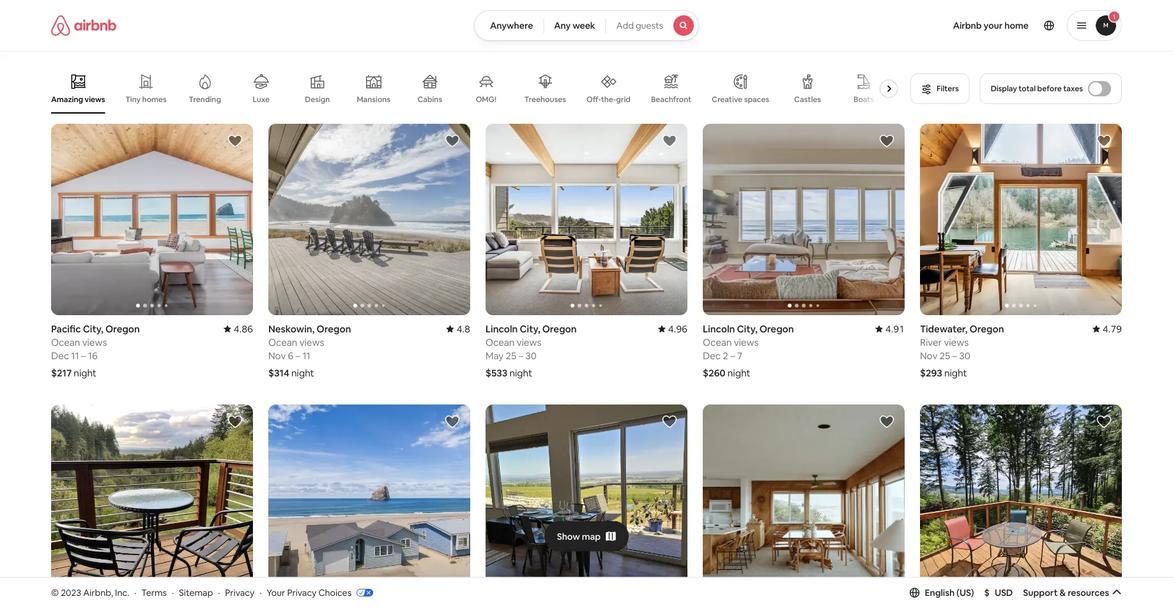 Task type: describe. For each thing, give the bounding box(es) containing it.
cabins
[[418, 95, 442, 104]]

$217
[[51, 367, 72, 380]]

views inside tidewater, oregon river views nov 25 – 30 $293 night
[[944, 337, 969, 349]]

lincoln for lincoln city, oregon ocean views dec 2 – 7 $260 night
[[703, 323, 735, 336]]

add to wishlist: tidewater, oregon image
[[1097, 134, 1112, 149]]

night for $260
[[728, 367, 750, 380]]

show
[[557, 531, 580, 543]]

terms
[[141, 588, 167, 599]]

city, for 7
[[737, 323, 758, 336]]

6
[[288, 350, 294, 362]]

night inside tidewater, oregon river views nov 25 – 30 $293 night
[[944, 367, 967, 380]]

pacific city, oregon ocean views dec 11 – 16 $217 night
[[51, 323, 140, 380]]

anywhere button
[[474, 10, 544, 41]]

tiny
[[126, 95, 141, 104]]

any week
[[554, 20, 595, 31]]

ocean inside neskowin, oregon ocean views nov 6 – 11 $314 night
[[268, 337, 297, 349]]

– for dec 11 – 16
[[81, 350, 86, 362]]

city, for 16
[[83, 323, 103, 336]]

1 button
[[1067, 10, 1122, 41]]

neskowin, oregon ocean views nov 6 – 11 $314 night
[[268, 323, 351, 380]]

filters
[[937, 84, 959, 94]]

add to wishlist: lincoln city, oregon image for 4.96
[[662, 134, 677, 149]]

airbnb,
[[83, 588, 113, 599]]

add to wishlist: pacific city, oregon image
[[227, 134, 243, 149]]

©
[[51, 588, 59, 599]]

add guests button
[[606, 10, 699, 41]]

taxes
[[1063, 84, 1083, 94]]

your privacy choices link
[[267, 588, 373, 600]]

lincoln for lincoln city, oregon ocean views may 25 – 30 $533 night
[[486, 323, 518, 336]]

ocean for may 25 – 30
[[486, 337, 515, 349]]

river
[[920, 337, 942, 349]]

your
[[984, 20, 1003, 31]]

design
[[305, 95, 330, 104]]

may
[[486, 350, 504, 362]]

7
[[737, 350, 742, 362]]

privacy link
[[225, 588, 255, 599]]

$
[[984, 588, 990, 599]]

tiny homes
[[126, 95, 167, 104]]

choices
[[318, 588, 352, 599]]

3 · from the left
[[218, 588, 220, 599]]

usd
[[995, 588, 1013, 599]]

oregon for pacific city, oregon ocean views dec 11 – 16 $217 night
[[105, 323, 140, 336]]

oregon inside tidewater, oregon river views nov 25 – 30 $293 night
[[970, 323, 1004, 336]]

homes
[[142, 95, 167, 104]]

views inside pacific city, oregon ocean views dec 11 – 16 $217 night
[[82, 337, 107, 349]]

castles
[[794, 95, 821, 104]]

25 inside tidewater, oregon river views nov 25 – 30 $293 night
[[940, 350, 950, 362]]

any week button
[[543, 10, 606, 41]]

inc.
[[115, 588, 129, 599]]

show map button
[[544, 522, 629, 552]]

any
[[554, 20, 571, 31]]

display total before taxes button
[[980, 73, 1122, 104]]

ocean for dec 2 – 7
[[703, 337, 732, 349]]

oregon for lincoln city, oregon ocean views dec 2 – 7 $260 night
[[760, 323, 794, 336]]

the-
[[601, 94, 616, 104]]

city, for 30
[[520, 323, 540, 336]]

oregon for lincoln city, oregon ocean views may 25 – 30 $533 night
[[542, 323, 577, 336]]

grid
[[616, 94, 631, 104]]

– inside tidewater, oregon river views nov 25 – 30 $293 night
[[952, 350, 957, 362]]

views inside lincoln city, oregon ocean views may 25 – 30 $533 night
[[517, 337, 541, 349]]

4.79 out of 5 average rating image
[[1093, 323, 1122, 336]]

4.8
[[457, 323, 470, 336]]

guests
[[636, 20, 663, 31]]

– inside neskowin, oregon ocean views nov 6 – 11 $314 night
[[296, 350, 300, 362]]

add guests
[[616, 20, 663, 31]]

1 · from the left
[[134, 588, 136, 599]]

add
[[616, 20, 634, 31]]

airbnb your home
[[953, 20, 1029, 31]]

4.86 out of 5 average rating image
[[224, 323, 253, 336]]

1
[[1113, 12, 1116, 21]]

2 add to wishlist: amity, oregon image from the left
[[662, 415, 677, 430]]

oregon inside neskowin, oregon ocean views nov 6 – 11 $314 night
[[317, 323, 351, 336]]

16
[[88, 350, 98, 362]]

lincoln city, oregon ocean views dec 2 – 7 $260 night
[[703, 323, 794, 380]]

night for $217
[[74, 367, 96, 380]]

display total before taxes
[[991, 84, 1083, 94]]

neskowin,
[[268, 323, 315, 336]]

4.79
[[1103, 323, 1122, 336]]

english
[[925, 588, 955, 599]]

4.8 out of 5 average rating image
[[446, 323, 470, 336]]

pacific
[[51, 323, 81, 336]]

total
[[1019, 84, 1036, 94]]

4 · from the left
[[260, 588, 262, 599]]

off-
[[587, 94, 601, 104]]

nov for nov 6 – 11
[[268, 350, 286, 362]]

terms · sitemap · privacy
[[141, 588, 255, 599]]

english (us)
[[925, 588, 974, 599]]

2
[[723, 350, 728, 362]]

sitemap
[[179, 588, 213, 599]]

&
[[1060, 588, 1066, 599]]

dec for dec 2 – 7
[[703, 350, 721, 362]]

© 2023 airbnb, inc. ·
[[51, 588, 136, 599]]

views inside group
[[85, 94, 105, 104]]

resources
[[1068, 588, 1109, 599]]

show map
[[557, 531, 601, 543]]



Task type: locate. For each thing, give the bounding box(es) containing it.
30 down tidewater,
[[959, 350, 971, 362]]

ocean inside lincoln city, oregon ocean views may 25 – 30 $533 night
[[486, 337, 515, 349]]

add to wishlist: amity, oregon image
[[227, 415, 243, 430], [662, 415, 677, 430], [1097, 415, 1112, 430]]

1 25 from the left
[[506, 350, 516, 362]]

0 horizontal spatial 25
[[506, 350, 516, 362]]

· right terms
[[172, 588, 174, 599]]

display
[[991, 84, 1017, 94]]

oregon inside 'lincoln city, oregon ocean views dec 2 – 7 $260 night'
[[760, 323, 794, 336]]

night inside lincoln city, oregon ocean views may 25 – 30 $533 night
[[510, 367, 532, 380]]

lincoln city, oregon ocean views may 25 – 30 $533 night
[[486, 323, 577, 380]]

profile element
[[714, 0, 1122, 51]]

3 night from the left
[[510, 367, 532, 380]]

none search field containing anywhere
[[474, 10, 699, 41]]

treehouses
[[524, 95, 566, 104]]

lincoln up "may" at bottom left
[[486, 323, 518, 336]]

1 privacy from the left
[[225, 588, 255, 599]]

25 down river in the bottom right of the page
[[940, 350, 950, 362]]

3 add to wishlist: amity, oregon image from the left
[[1097, 415, 1112, 430]]

– left 16
[[81, 350, 86, 362]]

2023
[[61, 588, 81, 599]]

30 right "may" at bottom left
[[525, 350, 537, 362]]

0 horizontal spatial 30
[[525, 350, 537, 362]]

11 right 6 on the bottom left
[[302, 350, 310, 362]]

tidewater,
[[920, 323, 968, 336]]

creative
[[712, 95, 743, 104]]

add to wishlist: lincoln city, oregon image
[[662, 134, 677, 149], [879, 134, 895, 149]]

city,
[[83, 323, 103, 336], [520, 323, 540, 336], [737, 323, 758, 336]]

1 horizontal spatial 30
[[959, 350, 971, 362]]

1 horizontal spatial dec
[[703, 350, 721, 362]]

2 – from the left
[[296, 350, 300, 362]]

group
[[51, 64, 903, 114], [51, 124, 253, 316], [268, 124, 470, 316], [486, 124, 688, 316], [703, 124, 905, 316], [920, 124, 1122, 316], [51, 405, 253, 597], [268, 405, 470, 597], [486, 405, 688, 597], [703, 405, 905, 597], [920, 405, 1122, 597]]

11 left 16
[[71, 350, 79, 362]]

ocean down the pacific
[[51, 337, 80, 349]]

english (us) button
[[910, 588, 974, 599]]

1 nov from the left
[[268, 350, 286, 362]]

4 – from the left
[[730, 350, 735, 362]]

1 30 from the left
[[525, 350, 537, 362]]

1 horizontal spatial add to wishlist: lincoln city, oregon image
[[879, 134, 895, 149]]

ocean for dec 11 – 16
[[51, 337, 80, 349]]

5 oregon from the left
[[970, 323, 1004, 336]]

views inside 'lincoln city, oregon ocean views dec 2 – 7 $260 night'
[[734, 337, 759, 349]]

4 oregon from the left
[[760, 323, 794, 336]]

sitemap link
[[179, 588, 213, 599]]

views
[[85, 94, 105, 104], [82, 337, 107, 349], [299, 337, 324, 349], [517, 337, 541, 349], [734, 337, 759, 349], [944, 337, 969, 349]]

2 oregon from the left
[[317, 323, 351, 336]]

night for $533
[[510, 367, 532, 380]]

4 ocean from the left
[[703, 337, 732, 349]]

2 ocean from the left
[[268, 337, 297, 349]]

night down 6 on the bottom left
[[291, 367, 314, 380]]

– inside lincoln city, oregon ocean views may 25 – 30 $533 night
[[519, 350, 523, 362]]

terms link
[[141, 588, 167, 599]]

omg!
[[476, 95, 496, 104]]

off-the-grid
[[587, 94, 631, 104]]

city, inside lincoln city, oregon ocean views may 25 – 30 $533 night
[[520, 323, 540, 336]]

1 add to wishlist: amity, oregon image from the left
[[227, 415, 243, 430]]

home
[[1005, 20, 1029, 31]]

airbnb your home link
[[946, 12, 1036, 39]]

night inside 'lincoln city, oregon ocean views dec 2 – 7 $260 night'
[[728, 367, 750, 380]]

creative spaces
[[712, 95, 769, 104]]

None search field
[[474, 10, 699, 41]]

mansions
[[357, 95, 390, 104]]

– for dec 2 – 7
[[730, 350, 735, 362]]

2 add to wishlist: lincoln city, oregon image from the left
[[879, 134, 895, 149]]

2 nov from the left
[[920, 350, 938, 362]]

nov left 6 on the bottom left
[[268, 350, 286, 362]]

add to wishlist: pacific city,, oregon image
[[445, 415, 460, 430]]

ocean inside pacific city, oregon ocean views dec 11 – 16 $217 night
[[51, 337, 80, 349]]

11 inside pacific city, oregon ocean views dec 11 – 16 $217 night
[[71, 350, 79, 362]]

oregon inside pacific city, oregon ocean views dec 11 – 16 $217 night
[[105, 323, 140, 336]]

4.86
[[234, 323, 253, 336]]

– inside 'lincoln city, oregon ocean views dec 2 – 7 $260 night'
[[730, 350, 735, 362]]

trending
[[189, 95, 221, 104]]

5 – from the left
[[952, 350, 957, 362]]

4 night from the left
[[728, 367, 750, 380]]

30 inside tidewater, oregon river views nov 25 – 30 $293 night
[[959, 350, 971, 362]]

support & resources
[[1023, 588, 1109, 599]]

4.91 out of 5 average rating image
[[875, 323, 905, 336]]

1 horizontal spatial nov
[[920, 350, 938, 362]]

25 right "may" at bottom left
[[506, 350, 516, 362]]

support
[[1023, 588, 1058, 599]]

· right inc.
[[134, 588, 136, 599]]

· left "your"
[[260, 588, 262, 599]]

privacy right "your"
[[287, 588, 317, 599]]

dec
[[51, 350, 69, 362], [703, 350, 721, 362]]

beachfront
[[651, 95, 691, 104]]

lincoln up the 2
[[703, 323, 735, 336]]

dec inside 'lincoln city, oregon ocean views dec 2 – 7 $260 night'
[[703, 350, 721, 362]]

2 25 from the left
[[940, 350, 950, 362]]

group containing amazing views
[[51, 64, 903, 114]]

–
[[81, 350, 86, 362], [296, 350, 300, 362], [519, 350, 523, 362], [730, 350, 735, 362], [952, 350, 957, 362]]

11 inside neskowin, oregon ocean views nov 6 – 11 $314 night
[[302, 350, 310, 362]]

– inside pacific city, oregon ocean views dec 11 – 16 $217 night
[[81, 350, 86, 362]]

2 city, from the left
[[520, 323, 540, 336]]

nov down river in the bottom right of the page
[[920, 350, 938, 362]]

ocean up the 2
[[703, 337, 732, 349]]

4.96 out of 5 average rating image
[[658, 323, 688, 336]]

city, inside 'lincoln city, oregon ocean views dec 2 – 7 $260 night'
[[737, 323, 758, 336]]

night down 16
[[74, 367, 96, 380]]

– right "may" at bottom left
[[519, 350, 523, 362]]

0 horizontal spatial city,
[[83, 323, 103, 336]]

privacy left "your"
[[225, 588, 255, 599]]

lincoln inside lincoln city, oregon ocean views may 25 – 30 $533 night
[[486, 323, 518, 336]]

2 horizontal spatial add to wishlist: amity, oregon image
[[1097, 415, 1112, 430]]

1 horizontal spatial add to wishlist: amity, oregon image
[[662, 415, 677, 430]]

ocean up "may" at bottom left
[[486, 337, 515, 349]]

nov for nov 25 – 30
[[920, 350, 938, 362]]

4.96
[[668, 323, 688, 336]]

0 horizontal spatial add to wishlist: lincoln city, oregon image
[[662, 134, 677, 149]]

dec up $217
[[51, 350, 69, 362]]

1 11 from the left
[[71, 350, 79, 362]]

nov inside tidewater, oregon river views nov 25 – 30 $293 night
[[920, 350, 938, 362]]

dec left the 2
[[703, 350, 721, 362]]

2 lincoln from the left
[[703, 323, 735, 336]]

0 horizontal spatial add to wishlist: amity, oregon image
[[227, 415, 243, 430]]

night
[[74, 367, 96, 380], [291, 367, 314, 380], [510, 367, 532, 380], [728, 367, 750, 380], [944, 367, 967, 380]]

– left 7
[[730, 350, 735, 362]]

oregon inside lincoln city, oregon ocean views may 25 – 30 $533 night
[[542, 323, 577, 336]]

night inside pacific city, oregon ocean views dec 11 – 16 $217 night
[[74, 367, 96, 380]]

your
[[267, 588, 285, 599]]

1 add to wishlist: lincoln city, oregon image from the left
[[662, 134, 677, 149]]

amazing views
[[51, 94, 105, 104]]

night inside neskowin, oregon ocean views nov 6 – 11 $314 night
[[291, 367, 314, 380]]

city, inside pacific city, oregon ocean views dec 11 – 16 $217 night
[[83, 323, 103, 336]]

week
[[573, 20, 595, 31]]

1 night from the left
[[74, 367, 96, 380]]

privacy inside your privacy choices link
[[287, 588, 317, 599]]

1 horizontal spatial 11
[[302, 350, 310, 362]]

2 privacy from the left
[[287, 588, 317, 599]]

3 oregon from the left
[[542, 323, 577, 336]]

nov
[[268, 350, 286, 362], [920, 350, 938, 362]]

3 ocean from the left
[[486, 337, 515, 349]]

5 night from the left
[[944, 367, 967, 380]]

0 horizontal spatial 11
[[71, 350, 79, 362]]

1 dec from the left
[[51, 350, 69, 362]]

2 11 from the left
[[302, 350, 310, 362]]

2 30 from the left
[[959, 350, 971, 362]]

spaces
[[744, 95, 769, 104]]

1 horizontal spatial city,
[[520, 323, 540, 336]]

$260
[[703, 367, 726, 380]]

boats
[[854, 95, 874, 104]]

·
[[134, 588, 136, 599], [172, 588, 174, 599], [218, 588, 220, 599], [260, 588, 262, 599]]

– right 6 on the bottom left
[[296, 350, 300, 362]]

views inside neskowin, oregon ocean views nov 6 – 11 $314 night
[[299, 337, 324, 349]]

11
[[71, 350, 79, 362], [302, 350, 310, 362]]

0 horizontal spatial lincoln
[[486, 323, 518, 336]]

2 · from the left
[[172, 588, 174, 599]]

privacy
[[225, 588, 255, 599], [287, 588, 317, 599]]

0 horizontal spatial dec
[[51, 350, 69, 362]]

3 – from the left
[[519, 350, 523, 362]]

nov inside neskowin, oregon ocean views nov 6 – 11 $314 night
[[268, 350, 286, 362]]

1 lincoln from the left
[[486, 323, 518, 336]]

ocean inside 'lincoln city, oregon ocean views dec 2 – 7 $260 night'
[[703, 337, 732, 349]]

support & resources button
[[1023, 588, 1122, 599]]

dec inside pacific city, oregon ocean views dec 11 – 16 $217 night
[[51, 350, 69, 362]]

· left privacy 'link'
[[218, 588, 220, 599]]

0 horizontal spatial privacy
[[225, 588, 255, 599]]

1 horizontal spatial lincoln
[[703, 323, 735, 336]]

1 ocean from the left
[[51, 337, 80, 349]]

filters button
[[911, 73, 970, 104]]

oregon
[[105, 323, 140, 336], [317, 323, 351, 336], [542, 323, 577, 336], [760, 323, 794, 336], [970, 323, 1004, 336]]

2 night from the left
[[291, 367, 314, 380]]

$ usd
[[984, 588, 1013, 599]]

your privacy choices
[[267, 588, 352, 599]]

night right $533
[[510, 367, 532, 380]]

25 inside lincoln city, oregon ocean views may 25 – 30 $533 night
[[506, 350, 516, 362]]

airbnb
[[953, 20, 982, 31]]

dec for dec 11 – 16
[[51, 350, 69, 362]]

anywhere
[[490, 20, 533, 31]]

$533
[[486, 367, 508, 380]]

2 dec from the left
[[703, 350, 721, 362]]

amazing
[[51, 94, 83, 104]]

1 horizontal spatial privacy
[[287, 588, 317, 599]]

add to wishlist: neskowin, oregon image
[[445, 134, 460, 149]]

$314
[[268, 367, 289, 380]]

ocean up 6 on the bottom left
[[268, 337, 297, 349]]

30 inside lincoln city, oregon ocean views may 25 – 30 $533 night
[[525, 350, 537, 362]]

map
[[582, 531, 601, 543]]

1 horizontal spatial 25
[[940, 350, 950, 362]]

1 oregon from the left
[[105, 323, 140, 336]]

lincoln inside 'lincoln city, oregon ocean views dec 2 – 7 $260 night'
[[703, 323, 735, 336]]

night right the $293
[[944, 367, 967, 380]]

night down 7
[[728, 367, 750, 380]]

tidewater, oregon river views nov 25 – 30 $293 night
[[920, 323, 1004, 380]]

3 city, from the left
[[737, 323, 758, 336]]

2 horizontal spatial city,
[[737, 323, 758, 336]]

(us)
[[957, 588, 974, 599]]

– down tidewater,
[[952, 350, 957, 362]]

– for may 25 – 30
[[519, 350, 523, 362]]

1 – from the left
[[81, 350, 86, 362]]

add to wishlist: neskowin, oregon image
[[879, 415, 895, 430]]

4.91
[[886, 323, 905, 336]]

luxe
[[253, 95, 270, 104]]

1 city, from the left
[[83, 323, 103, 336]]

25
[[506, 350, 516, 362], [940, 350, 950, 362]]

$293
[[920, 367, 942, 380]]

add to wishlist: lincoln city, oregon image for 4.91
[[879, 134, 895, 149]]

0 horizontal spatial nov
[[268, 350, 286, 362]]

before
[[1037, 84, 1062, 94]]



Task type: vqa. For each thing, say whether or not it's contained in the screenshot.


